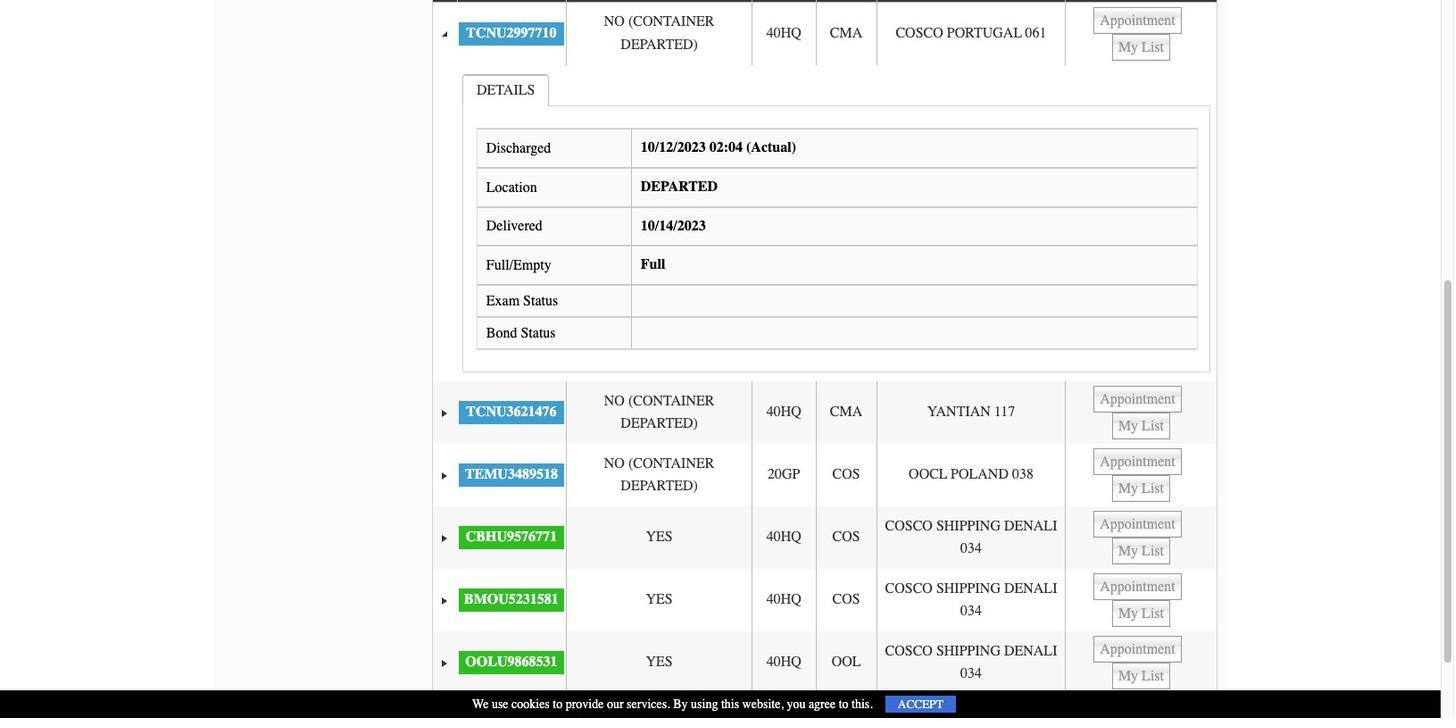 Task type: vqa. For each thing, say whether or not it's contained in the screenshot.
DEMURRAGE
no



Task type: locate. For each thing, give the bounding box(es) containing it.
0 vertical spatial cosco shipping denali 034
[[886, 518, 1058, 557]]

034
[[961, 541, 982, 557], [961, 603, 982, 619], [961, 666, 982, 682]]

bmou5231581 cell
[[457, 569, 567, 632]]

cookies
[[512, 697, 550, 712]]

1 vertical spatial no
[[604, 393, 625, 409]]

departed) for tcnu2997710
[[621, 36, 698, 53]]

cos cell for cbhu9576771
[[816, 507, 877, 569]]

2 no from the top
[[604, 393, 625, 409]]

cma cell
[[816, 3, 877, 65], [816, 382, 877, 444]]

2 cosco shipping denali 034 from the top
[[886, 580, 1058, 619]]

2 vertical spatial no (container departed)
[[604, 455, 715, 494]]

1 vertical spatial departed)
[[621, 416, 698, 432]]

2 no (container departed) cell from the top
[[567, 382, 752, 444]]

cosco shipping denali 034 cell for cbhu9576771
[[877, 507, 1066, 569]]

departed
[[641, 179, 718, 195]]

0 vertical spatial cma cell
[[816, 3, 877, 65]]

2 40hq from the top
[[767, 404, 802, 420]]

cma for cosco portugal 061
[[830, 25, 863, 41]]

1 vertical spatial cosco shipping denali 034
[[886, 580, 1058, 619]]

(actual)
[[747, 140, 797, 156]]

3 yes from the top
[[646, 654, 673, 670]]

2 034 from the top
[[961, 603, 982, 619]]

1 cos cell from the top
[[816, 444, 877, 507]]

cosco for bmou5231581
[[886, 580, 933, 596]]

to
[[553, 697, 563, 712], [839, 697, 849, 712]]

1 cell from the top
[[1066, 3, 1217, 65]]

shipping for oolu9868531
[[937, 643, 1001, 659]]

034 for oolu9868531
[[961, 666, 982, 682]]

cos
[[833, 467, 861, 483], [833, 529, 861, 545], [833, 592, 861, 608]]

4 40hq from the top
[[767, 592, 802, 608]]

to right cookies on the left bottom of the page
[[553, 697, 563, 712]]

2 yes from the top
[[646, 592, 673, 608]]

4 40hq cell from the top
[[752, 569, 816, 632]]

5 cell from the top
[[1066, 569, 1217, 632]]

2 cell from the top
[[1066, 382, 1217, 444]]

2 vertical spatial departed)
[[621, 478, 698, 494]]

2 yes cell from the top
[[567, 569, 752, 632]]

3 40hq cell from the top
[[752, 507, 816, 569]]

shipping
[[937, 518, 1001, 534], [937, 580, 1001, 596], [937, 643, 1001, 659]]

2 cos from the top
[[833, 529, 861, 545]]

services.
[[627, 697, 670, 712]]

status for exam status
[[523, 293, 558, 309]]

10/14/2023
[[641, 218, 706, 234]]

2 cos cell from the top
[[816, 507, 877, 569]]

0 vertical spatial (container
[[629, 14, 715, 30]]

40hq
[[767, 25, 802, 41], [767, 404, 802, 420], [767, 529, 802, 545], [767, 592, 802, 608], [767, 654, 802, 670]]

40hq for cbhu9576771
[[767, 529, 802, 545]]

1 vertical spatial status
[[521, 325, 556, 341]]

yes for oolu9868531
[[646, 654, 673, 670]]

tree grid
[[433, 0, 1217, 694]]

cosco portugal 061 cell
[[877, 3, 1066, 65]]

temu3489518
[[465, 467, 558, 483]]

to left this.
[[839, 697, 849, 712]]

3 shipping from the top
[[937, 643, 1001, 659]]

full
[[641, 256, 666, 273]]

cos for cbhu9576771
[[833, 529, 861, 545]]

20gp cell
[[752, 444, 816, 507]]

row
[[433, 0, 1217, 3], [433, 3, 1217, 65], [433, 382, 1217, 444], [433, 444, 1217, 507], [433, 507, 1217, 569], [433, 569, 1217, 632], [433, 632, 1217, 694]]

using
[[691, 697, 718, 712]]

bmou5231581
[[464, 592, 559, 608]]

3 034 from the top
[[961, 666, 982, 682]]

0 vertical spatial cma
[[830, 25, 863, 41]]

1 cma cell from the top
[[816, 3, 877, 65]]

2 (container from the top
[[629, 393, 715, 409]]

status up the bond status
[[523, 293, 558, 309]]

0 vertical spatial no
[[604, 14, 625, 30]]

row group
[[433, 3, 1217, 694]]

(container for tcnu3621476
[[629, 393, 715, 409]]

3 40hq from the top
[[767, 529, 802, 545]]

1 horizontal spatial to
[[839, 697, 849, 712]]

cosco shipping denali 034 for bmou5231581
[[886, 580, 1058, 619]]

None button
[[1094, 7, 1182, 34], [1113, 34, 1171, 61], [1094, 386, 1182, 413], [1113, 413, 1171, 440], [1094, 449, 1182, 475], [1113, 475, 1171, 502], [1094, 511, 1182, 538], [1113, 538, 1171, 565], [1094, 574, 1182, 600], [1113, 600, 1171, 627], [1094, 636, 1182, 663], [1113, 663, 1171, 690], [1094, 7, 1182, 34], [1113, 34, 1171, 61], [1094, 386, 1182, 413], [1113, 413, 1171, 440], [1094, 449, 1182, 475], [1113, 475, 1171, 502], [1094, 511, 1182, 538], [1113, 538, 1171, 565], [1094, 574, 1182, 600], [1113, 600, 1171, 627], [1094, 636, 1182, 663], [1113, 663, 1171, 690]]

2 vertical spatial shipping
[[937, 643, 1001, 659]]

cell
[[1066, 3, 1217, 65], [1066, 382, 1217, 444], [1066, 444, 1217, 507], [1066, 507, 1217, 569], [1066, 569, 1217, 632], [1066, 632, 1217, 694]]

1 vertical spatial cma cell
[[816, 382, 877, 444]]

cosco shipping denali 034
[[886, 518, 1058, 557], [886, 580, 1058, 619], [886, 643, 1058, 682]]

3 yes cell from the top
[[567, 632, 752, 694]]

cosco shipping denali 034 cell for bmou5231581
[[877, 569, 1066, 632]]

3 cos from the top
[[833, 592, 861, 608]]

1 yes from the top
[[646, 529, 673, 545]]

6 cell from the top
[[1066, 632, 1217, 694]]

(container for tcnu2997710
[[629, 14, 715, 30]]

cosco shipping denali 034 cell
[[877, 507, 1066, 569], [877, 569, 1066, 632], [877, 632, 1066, 694]]

1 40hq from the top
[[767, 25, 802, 41]]

1 cos from the top
[[833, 467, 861, 483]]

3 column header from the left
[[752, 0, 816, 3]]

1 034 from the top
[[961, 541, 982, 557]]

cos cell for bmou5231581
[[816, 569, 877, 632]]

2 denali from the top
[[1005, 580, 1058, 596]]

3 cosco shipping denali 034 from the top
[[886, 643, 1058, 682]]

yes cell for cbhu9576771
[[567, 507, 752, 569]]

denali
[[1005, 518, 1058, 534], [1005, 580, 1058, 596], [1005, 643, 1058, 659]]

40hq cell for oolu9868531
[[752, 632, 816, 694]]

exam
[[487, 293, 520, 309]]

1 departed) from the top
[[621, 36, 698, 53]]

2 shipping from the top
[[937, 580, 1001, 596]]

cell for cbhu9576771
[[1066, 507, 1217, 569]]

1 no (container departed) from the top
[[604, 14, 715, 53]]

1 vertical spatial shipping
[[937, 580, 1001, 596]]

cosco shipping denali 034 for cbhu9576771
[[886, 518, 1058, 557]]

1 (container from the top
[[629, 14, 715, 30]]

cell for tcnu2997710
[[1066, 3, 1217, 65]]

2 cma from the top
[[830, 404, 863, 420]]

cma
[[830, 25, 863, 41], [830, 404, 863, 420]]

2 vertical spatial yes
[[646, 654, 673, 670]]

1 cosco shipping denali 034 cell from the top
[[877, 507, 1066, 569]]

1 yes cell from the top
[[567, 507, 752, 569]]

oocl
[[909, 467, 948, 483]]

1 40hq cell from the top
[[752, 3, 816, 65]]

1 no (container departed) cell from the top
[[567, 3, 752, 65]]

temu3489518 cell
[[457, 444, 567, 507]]

1 vertical spatial cma
[[830, 404, 863, 420]]

poland
[[951, 467, 1009, 483]]

1 cosco shipping denali 034 from the top
[[886, 518, 1058, 557]]

shipping for bmou5231581
[[937, 580, 1001, 596]]

0 vertical spatial denali
[[1005, 518, 1058, 534]]

2 cma cell from the top
[[816, 382, 877, 444]]

3 no from the top
[[604, 455, 625, 471]]

20gp
[[768, 467, 801, 483]]

denali for bmou5231581
[[1005, 580, 1058, 596]]

website,
[[743, 697, 784, 712]]

1 denali from the top
[[1005, 518, 1058, 534]]

cosco inside cell
[[896, 25, 944, 41]]

2 vertical spatial cosco shipping denali 034
[[886, 643, 1058, 682]]

4 column header from the left
[[816, 0, 877, 3]]

accept
[[898, 698, 944, 711]]

(container
[[629, 14, 715, 30], [629, 393, 715, 409], [629, 455, 715, 471]]

0 vertical spatial yes
[[646, 529, 673, 545]]

0 vertical spatial cos
[[833, 467, 861, 483]]

bond status
[[487, 325, 556, 341]]

3 no (container departed) from the top
[[604, 455, 715, 494]]

provide
[[566, 697, 604, 712]]

cell for bmou5231581
[[1066, 569, 1217, 632]]

1 vertical spatial yes
[[646, 592, 673, 608]]

117
[[995, 404, 1016, 420]]

3 no (container departed) cell from the top
[[567, 444, 752, 507]]

status down exam status
[[521, 325, 556, 341]]

yes cell for oolu9868531
[[567, 632, 752, 694]]

3 cos cell from the top
[[816, 569, 877, 632]]

row group containing no (container departed)
[[433, 3, 1217, 694]]

column header
[[457, 0, 567, 3], [567, 0, 752, 3], [752, 0, 816, 3], [816, 0, 877, 3], [877, 0, 1066, 3], [1066, 0, 1217, 3]]

2 vertical spatial no
[[604, 455, 625, 471]]

3 denali from the top
[[1005, 643, 1058, 659]]

yantian 117 cell
[[877, 382, 1066, 444]]

3 (container from the top
[[629, 455, 715, 471]]

0 horizontal spatial to
[[553, 697, 563, 712]]

0 vertical spatial status
[[523, 293, 558, 309]]

3 cell from the top
[[1066, 444, 1217, 507]]

no (container departed) for tcnu2997710
[[604, 14, 715, 53]]

1 column header from the left
[[457, 0, 567, 3]]

40hq cell
[[752, 3, 816, 65], [752, 382, 816, 444], [752, 507, 816, 569], [752, 569, 816, 632], [752, 632, 816, 694]]

0 vertical spatial no (container departed)
[[604, 14, 715, 53]]

2 vertical spatial denali
[[1005, 643, 1058, 659]]

cos for bmou5231581
[[833, 592, 861, 608]]

1 vertical spatial 034
[[961, 603, 982, 619]]

tcnu2997710 cell
[[457, 3, 567, 65]]

no
[[604, 14, 625, 30], [604, 393, 625, 409], [604, 455, 625, 471]]

full/empty
[[487, 257, 552, 273]]

2 cosco shipping denali 034 cell from the top
[[877, 569, 1066, 632]]

2 departed) from the top
[[621, 416, 698, 432]]

3 departed) from the top
[[621, 478, 698, 494]]

2 no (container departed) from the top
[[604, 393, 715, 432]]

no (container departed) cell
[[567, 3, 752, 65], [567, 382, 752, 444], [567, 444, 752, 507]]

details tab
[[463, 74, 549, 106]]

status
[[523, 293, 558, 309], [521, 325, 556, 341]]

yes cell
[[567, 507, 752, 569], [567, 569, 752, 632], [567, 632, 752, 694]]

oolu9868531 cell
[[457, 632, 567, 694]]

cbhu9576771
[[466, 529, 557, 545]]

departed)
[[621, 36, 698, 53], [621, 416, 698, 432], [621, 478, 698, 494]]

tcnu3621476
[[466, 404, 557, 420]]

0 vertical spatial departed)
[[621, 36, 698, 53]]

5 column header from the left
[[877, 0, 1066, 3]]

cosco for tcnu2997710
[[896, 25, 944, 41]]

cma for yantian 117
[[830, 404, 863, 420]]

no (container departed)
[[604, 14, 715, 53], [604, 393, 715, 432], [604, 455, 715, 494]]

1 shipping from the top
[[937, 518, 1001, 534]]

10/12/2023 02:04 (actual)
[[641, 140, 797, 156]]

6 row from the top
[[433, 569, 1217, 632]]

5 40hq from the top
[[767, 654, 802, 670]]

cos cell
[[816, 444, 877, 507], [816, 507, 877, 569], [816, 569, 877, 632]]

no (container departed) cell for tcnu2997710
[[567, 3, 752, 65]]

departed) for temu3489518
[[621, 478, 698, 494]]

1 vertical spatial denali
[[1005, 580, 1058, 596]]

3 cosco shipping denali 034 cell from the top
[[877, 632, 1066, 694]]

yes for cbhu9576771
[[646, 529, 673, 545]]

5 row from the top
[[433, 507, 1217, 569]]

1 cma from the top
[[830, 25, 863, 41]]

5 40hq cell from the top
[[752, 632, 816, 694]]

0 vertical spatial 034
[[961, 541, 982, 557]]

1 vertical spatial no (container departed)
[[604, 393, 715, 432]]

1 vertical spatial cos
[[833, 529, 861, 545]]

yes
[[646, 529, 673, 545], [646, 592, 673, 608], [646, 654, 673, 670]]

we use cookies to provide our services. by using this website, you agree to this.
[[473, 697, 873, 712]]

cosco for oolu9868531
[[886, 643, 933, 659]]

4 cell from the top
[[1066, 507, 1217, 569]]

tab list
[[459, 70, 1215, 377]]

0 vertical spatial shipping
[[937, 518, 1001, 534]]

1 no from the top
[[604, 14, 625, 30]]

1 vertical spatial (container
[[629, 393, 715, 409]]

40hq for oolu9868531
[[767, 654, 802, 670]]

2 40hq cell from the top
[[752, 382, 816, 444]]

2 vertical spatial 034
[[961, 666, 982, 682]]

2 vertical spatial (container
[[629, 455, 715, 471]]

cosco
[[896, 25, 944, 41], [886, 518, 933, 534], [886, 580, 933, 596], [886, 643, 933, 659]]

2 vertical spatial cos
[[833, 592, 861, 608]]



Task type: describe. For each thing, give the bounding box(es) containing it.
1 row from the top
[[433, 0, 1217, 3]]

cosco shipping denali 034 for oolu9868531
[[886, 643, 1058, 682]]

cell for tcnu3621476
[[1066, 382, 1217, 444]]

ool
[[832, 654, 861, 670]]

6 column header from the left
[[1066, 0, 1217, 3]]

cos cell for temu3489518
[[816, 444, 877, 507]]

40hq cell for bmou5231581
[[752, 569, 816, 632]]

1 to from the left
[[553, 697, 563, 712]]

10/12/2023
[[641, 140, 706, 156]]

02:04
[[710, 140, 743, 156]]

7 row from the top
[[433, 632, 1217, 694]]

shipping for cbhu9576771
[[937, 518, 1001, 534]]

yantian 117
[[928, 404, 1016, 420]]

cell for temu3489518
[[1066, 444, 1217, 507]]

tcnu2997710
[[466, 25, 557, 41]]

40hq cell for cbhu9576771
[[752, 507, 816, 569]]

061
[[1026, 25, 1047, 41]]

no for temu3489518
[[604, 455, 625, 471]]

oocl poland 038
[[909, 467, 1034, 483]]

034 for bmou5231581
[[961, 603, 982, 619]]

cma cell for yantian 117
[[816, 382, 877, 444]]

3 row from the top
[[433, 382, 1217, 444]]

no (container departed) for tcnu3621476
[[604, 393, 715, 432]]

no (container departed) cell for tcnu3621476
[[567, 382, 752, 444]]

2 to from the left
[[839, 697, 849, 712]]

no (container departed) for temu3489518
[[604, 455, 715, 494]]

oocl poland 038 cell
[[877, 444, 1066, 507]]

this
[[722, 697, 740, 712]]

cosco shipping denali 034 cell for oolu9868531
[[877, 632, 1066, 694]]

cosco for cbhu9576771
[[886, 518, 933, 534]]

denali for oolu9868531
[[1005, 643, 1058, 659]]

no (container departed) cell for temu3489518
[[567, 444, 752, 507]]

2 column header from the left
[[567, 0, 752, 3]]

our
[[607, 697, 624, 712]]

yantian
[[928, 404, 991, 420]]

this.
[[852, 697, 873, 712]]

cbhu9576771 cell
[[457, 507, 567, 569]]

(container for temu3489518
[[629, 455, 715, 471]]

cma cell for cosco portugal 061
[[816, 3, 877, 65]]

by
[[674, 697, 688, 712]]

no for tcnu3621476
[[604, 393, 625, 409]]

use
[[492, 697, 509, 712]]

038
[[1013, 467, 1034, 483]]

yes cell for bmou5231581
[[567, 569, 752, 632]]

cosco portugal 061
[[896, 25, 1047, 41]]

tab list containing details
[[459, 70, 1215, 377]]

oolu9868531
[[466, 654, 558, 670]]

2 row from the top
[[433, 3, 1217, 65]]

40hq for bmou5231581
[[767, 592, 802, 608]]

40hq for tcnu2997710
[[767, 25, 802, 41]]

portugal
[[947, 25, 1023, 41]]

denali for cbhu9576771
[[1005, 518, 1058, 534]]

you
[[787, 697, 806, 712]]

cell for oolu9868531
[[1066, 632, 1217, 694]]

no for tcnu2997710
[[604, 14, 625, 30]]

details
[[477, 82, 535, 98]]

exam status
[[487, 293, 558, 309]]

accept button
[[886, 696, 956, 713]]

40hq cell for tcnu3621476
[[752, 382, 816, 444]]

status for bond status
[[521, 325, 556, 341]]

yes for bmou5231581
[[646, 592, 673, 608]]

034 for cbhu9576771
[[961, 541, 982, 557]]

bond
[[487, 325, 518, 341]]

ool cell
[[816, 632, 877, 694]]

delivered
[[487, 218, 543, 234]]

departed) for tcnu3621476
[[621, 416, 698, 432]]

location
[[487, 179, 537, 195]]

cos for temu3489518
[[833, 467, 861, 483]]

agree
[[809, 697, 836, 712]]

40hq for tcnu3621476
[[767, 404, 802, 420]]

we
[[473, 697, 489, 712]]

tree grid containing no (container departed)
[[433, 0, 1217, 694]]

40hq cell for tcnu2997710
[[752, 3, 816, 65]]

discharged
[[487, 140, 551, 156]]

tcnu3621476 cell
[[457, 382, 567, 444]]

4 row from the top
[[433, 444, 1217, 507]]



